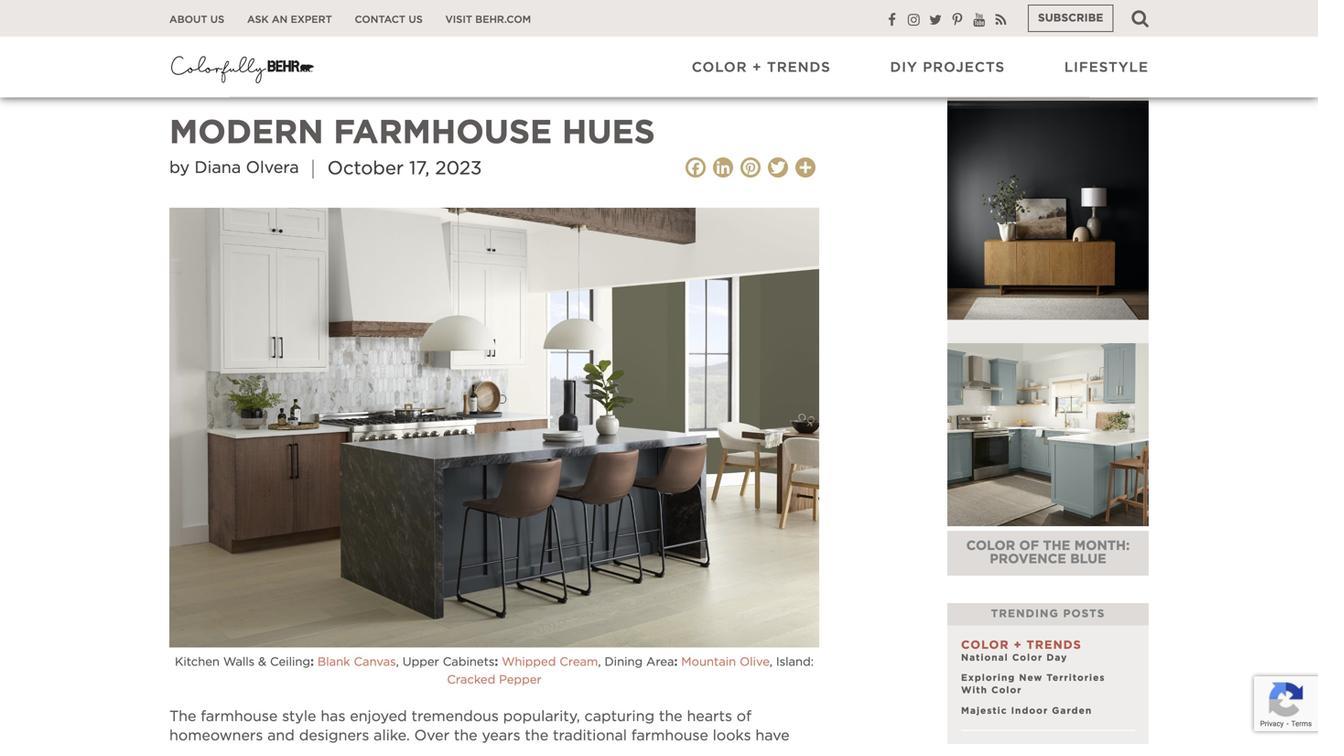 Task type: vqa. For each thing, say whether or not it's contained in the screenshot.
PURE
no



Task type: describe. For each thing, give the bounding box(es) containing it.
1 horizontal spatial +
[[753, 61, 762, 75]]

0 horizontal spatial +
[[226, 66, 235, 79]]

cracked inside '2024 color of the year: cracked pepper'
[[990, 84, 1053, 95]]

2024 color of the year: cracked pepper
[[959, 71, 1138, 95]]

trends
[[1027, 640, 1082, 651]]

and
[[268, 729, 295, 744]]

mountain olive link
[[682, 657, 770, 669]]

0 horizontal spatial color + trends
[[169, 66, 300, 79]]

over
[[414, 729, 450, 744]]

alike.
[[374, 729, 410, 744]]

color inside exploring new territories with color
[[992, 686, 1023, 695]]

new
[[1020, 674, 1043, 683]]

visit
[[446, 15, 472, 25]]

visit behr.com link
[[446, 13, 531, 26]]

kitchen
[[175, 657, 220, 669]]

1 horizontal spatial color + trends
[[692, 61, 831, 75]]

enjoyed
[[350, 710, 407, 725]]

provence
[[990, 553, 1067, 566]]

tremendous
[[412, 710, 499, 725]]

the inside '2024 color of the year: cracked pepper'
[[1068, 71, 1094, 82]]

projects
[[923, 61, 1006, 75]]

diy projects
[[891, 61, 1006, 75]]

expert
[[291, 15, 332, 25]]

month:
[[1075, 540, 1130, 553]]

posts
[[1064, 609, 1106, 620]]

hearts
[[687, 710, 733, 725]]

colorfully behr image
[[169, 50, 316, 87]]

area
[[647, 657, 674, 669]]

the inside color of the month: provence blue
[[1044, 540, 1071, 553]]

the down tremendous
[[454, 729, 478, 744]]

2024
[[959, 71, 992, 82]]

popularity,
[[503, 710, 580, 725]]

by diana olvera
[[169, 160, 299, 176]]

walls
[[223, 657, 255, 669]]

has
[[321, 710, 346, 725]]

contact us
[[355, 15, 423, 25]]

color inside color + trends link
[[692, 61, 748, 75]]

subscribe link
[[1028, 5, 1114, 32]]

of inside '2024 color of the year: cracked pepper'
[[1046, 71, 1064, 82]]

dining
[[605, 657, 643, 669]]

with
[[962, 686, 988, 695]]

1 horizontal spatial trends
[[767, 61, 831, 75]]

designers
[[299, 729, 369, 744]]

the farmhouse style has enjoyed tremendous popularity, capturing the hearts of homeowners and designers alike. over the years the traditional farmhouse looks hav
[[169, 710, 790, 745]]

upper
[[403, 657, 439, 669]]

the left hearts
[[659, 710, 683, 725]]

lifestyle
[[1065, 61, 1149, 75]]

color + trends link
[[692, 59, 831, 77]]

diy
[[891, 61, 918, 75]]

year:
[[1098, 71, 1138, 82]]

kitchen walls & ceiling : blank canvas , upper cabinets : whipped cream , dining area : mountain olive , island: cracked pepper
[[175, 657, 814, 687]]

day
[[1047, 654, 1068, 663]]

indoor
[[1012, 707, 1049, 716]]

color of the month: provence blue
[[967, 540, 1130, 566]]

looks
[[713, 729, 751, 744]]

cabinets
[[443, 657, 495, 669]]

17,
[[409, 160, 430, 178]]

olvera
[[246, 160, 299, 176]]

us for contact us
[[409, 15, 423, 25]]

an open house interior concept, featuring a kitchen and dining room area.  the kitchen has a black color island and the dining room has a dark olive green accent wall. image
[[169, 208, 820, 648]]

1 : from the left
[[311, 657, 314, 669]]

hues
[[562, 117, 655, 150]]

sidebar section
[[948, 65, 1149, 745]]

contact
[[355, 15, 406, 25]]

diy projects link
[[891, 59, 1006, 77]]

exploring
[[962, 674, 1016, 683]]

years
[[482, 729, 521, 744]]

search image
[[1132, 9, 1149, 27]]

majestic
[[962, 707, 1008, 716]]

canvas
[[354, 657, 396, 669]]

cream
[[560, 657, 598, 669]]

behr.com
[[476, 15, 531, 25]]

contact us link
[[355, 13, 423, 26]]

national
[[962, 654, 1009, 663]]

national color day link
[[962, 654, 1068, 663]]

&
[[258, 657, 267, 669]]

color inside color of the month: provence blue
[[967, 540, 1016, 553]]

the down popularity,
[[525, 729, 549, 744]]

modern farmhouse hues
[[169, 117, 655, 150]]

trending posts
[[991, 609, 1106, 620]]

diana
[[195, 160, 241, 176]]

1 , from the left
[[396, 657, 399, 669]]

the
[[169, 710, 196, 725]]

garden
[[1052, 707, 1093, 716]]

ask
[[247, 15, 269, 25]]

mountain
[[682, 657, 736, 669]]

whipped
[[502, 657, 556, 669]]

island:
[[776, 657, 814, 669]]

of inside color of the month: provence blue
[[1020, 540, 1040, 553]]



Task type: locate. For each thing, give the bounding box(es) containing it.
,
[[396, 657, 399, 669], [598, 657, 601, 669], [770, 657, 773, 669]]

2 vertical spatial of
[[737, 710, 752, 725]]

1 vertical spatial of
[[1020, 540, 1040, 553]]

2 : from the left
[[495, 657, 498, 669]]

0 vertical spatial of
[[1046, 71, 1064, 82]]

0 vertical spatial farmhouse
[[201, 710, 278, 725]]

the left 'month:'
[[1044, 540, 1071, 553]]

0 horizontal spatial cracked
[[447, 675, 496, 687]]

pepper inside kitchen walls & ceiling : blank canvas , upper cabinets : whipped cream , dining area : mountain olive , island: cracked pepper
[[499, 675, 542, 687]]

, left upper
[[396, 657, 399, 669]]

farmhouse
[[334, 117, 552, 150]]

us right contact
[[409, 15, 423, 25]]

of inside the farmhouse style has enjoyed tremendous popularity, capturing the hearts of homeowners and designers alike. over the years the traditional farmhouse looks hav
[[737, 710, 752, 725]]

color
[[962, 640, 1010, 651]]

majestic indoor garden link
[[962, 707, 1093, 716]]

1 horizontal spatial ,
[[598, 657, 601, 669]]

color inside '2024 color of the year: cracked pepper'
[[996, 71, 1042, 82]]

1 vertical spatial farmhouse
[[632, 729, 709, 744]]

0 horizontal spatial :
[[311, 657, 314, 669]]

1 horizontal spatial farmhouse
[[632, 729, 709, 744]]

about us
[[169, 15, 224, 25]]

3 , from the left
[[770, 657, 773, 669]]

:
[[311, 657, 314, 669], [495, 657, 498, 669], [674, 657, 678, 669]]

1 horizontal spatial :
[[495, 657, 498, 669]]

1 horizontal spatial us
[[409, 15, 423, 25]]

cracked inside kitchen walls & ceiling : blank canvas , upper cabinets : whipped cream , dining area : mountain olive , island: cracked pepper
[[447, 675, 496, 687]]

2 us from the left
[[409, 15, 423, 25]]

exploring new territories with color
[[962, 674, 1106, 695]]

blank canvas link
[[318, 657, 396, 669]]

pepper down whipped
[[499, 675, 542, 687]]

, left island:
[[770, 657, 773, 669]]

cracked down 2024 on the right top
[[990, 84, 1053, 95]]

blank
[[318, 657, 350, 669]]

olive
[[740, 657, 770, 669]]

1 us from the left
[[210, 15, 224, 25]]

by
[[169, 160, 190, 176]]

the left year:
[[1068, 71, 1094, 82]]

farmhouse up homeowners
[[201, 710, 278, 725]]

of left blue
[[1020, 540, 1040, 553]]

of
[[1046, 71, 1064, 82], [1020, 540, 1040, 553], [737, 710, 752, 725]]

1 horizontal spatial of
[[1020, 540, 1040, 553]]

homeowners
[[169, 729, 263, 744]]

pepper inside '2024 color of the year: cracked pepper'
[[1057, 84, 1107, 95]]

an
[[272, 15, 288, 25]]

2 , from the left
[[598, 657, 601, 669]]

of up looks
[[737, 710, 752, 725]]

: left blank
[[311, 657, 314, 669]]

, left dining
[[598, 657, 601, 669]]

color + trends
[[692, 61, 831, 75], [169, 66, 300, 79]]

blue
[[1071, 553, 1107, 566]]

1 horizontal spatial pepper
[[1057, 84, 1107, 95]]

2 horizontal spatial +
[[1014, 640, 1023, 651]]

capturing
[[585, 710, 655, 725]]

0 horizontal spatial of
[[737, 710, 752, 725]]

farmhouse down hearts
[[632, 729, 709, 744]]

0 horizontal spatial farmhouse
[[201, 710, 278, 725]]

territories
[[1047, 674, 1106, 683]]

of left lifestyle link
[[1046, 71, 1064, 82]]

0 horizontal spatial pepper
[[499, 675, 542, 687]]

: left 'mountain'
[[674, 657, 678, 669]]

2023
[[435, 160, 482, 178]]

pepper
[[1057, 84, 1107, 95], [499, 675, 542, 687]]

3 : from the left
[[674, 657, 678, 669]]

0 horizontal spatial trends
[[240, 66, 300, 79]]

visit behr.com
[[446, 15, 531, 25]]

ask an expert link
[[247, 13, 332, 26]]

cracked pepper link
[[447, 675, 542, 687]]

0 vertical spatial cracked
[[990, 84, 1053, 95]]

style
[[282, 710, 316, 725]]

lifestyle link
[[1065, 59, 1149, 77]]

0 horizontal spatial ,
[[396, 657, 399, 669]]

pepper down lifestyle link
[[1057, 84, 1107, 95]]

whipped cream link
[[502, 657, 598, 669]]

october 17, 2023
[[328, 160, 482, 178]]

us right about
[[210, 15, 224, 25]]

modern
[[169, 117, 324, 150]]

cracked
[[990, 84, 1053, 95], [447, 675, 496, 687]]

us
[[210, 15, 224, 25], [409, 15, 423, 25]]

trending
[[991, 609, 1059, 620]]

0 vertical spatial pepper
[[1057, 84, 1107, 95]]

: up cracked pepper link
[[495, 657, 498, 669]]

2 horizontal spatial of
[[1046, 71, 1064, 82]]

october
[[328, 160, 404, 178]]

subscribe
[[1039, 13, 1104, 24]]

1 vertical spatial cracked
[[447, 675, 496, 687]]

color of the month: provence blue link
[[967, 540, 1130, 566]]

trends
[[767, 61, 831, 75], [240, 66, 300, 79]]

national color day
[[962, 654, 1068, 663]]

majestic indoor garden
[[962, 707, 1093, 716]]

traditional
[[553, 729, 627, 744]]

1 horizontal spatial cracked
[[990, 84, 1053, 95]]

2 horizontal spatial ,
[[770, 657, 773, 669]]

ask an expert
[[247, 15, 332, 25]]

cracked down 'cabinets'
[[447, 675, 496, 687]]

color + trends
[[962, 640, 1082, 651]]

ceiling
[[270, 657, 311, 669]]

1 vertical spatial pepper
[[499, 675, 542, 687]]

0 horizontal spatial us
[[210, 15, 224, 25]]

+ inside sidebar 'section'
[[1014, 640, 1023, 651]]

us for about us
[[210, 15, 224, 25]]

+
[[753, 61, 762, 75], [226, 66, 235, 79], [1014, 640, 1023, 651]]

color
[[692, 61, 748, 75], [169, 66, 222, 79], [996, 71, 1042, 82], [967, 540, 1016, 553], [1013, 654, 1043, 663], [992, 686, 1023, 695]]

about
[[169, 15, 207, 25]]

about us link
[[169, 13, 224, 26]]

2 horizontal spatial :
[[674, 657, 678, 669]]

exploring new territories with color link
[[962, 674, 1106, 695]]

the
[[1068, 71, 1094, 82], [1044, 540, 1071, 553], [659, 710, 683, 725], [454, 729, 478, 744], [525, 729, 549, 744]]

featured image image
[[948, 343, 1149, 527]]



